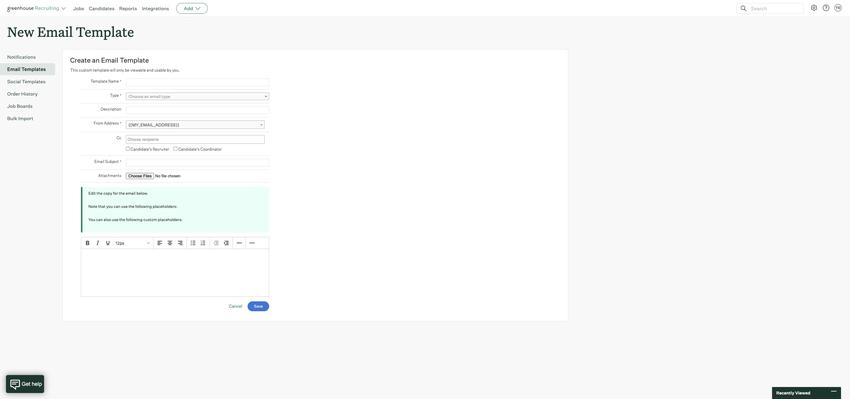 Task type: describe. For each thing, give the bounding box(es) containing it.
0 vertical spatial use
[[121, 204, 128, 209]]

candidate's coordinator
[[178, 147, 222, 152]]

attachments
[[98, 173, 121, 178]]

12px toolbar
[[81, 237, 154, 249]]

0 vertical spatial custom
[[79, 68, 92, 72]]

Search text field
[[750, 4, 799, 13]]

the right for
[[119, 191, 125, 196]]

edit
[[88, 191, 96, 196]]

address
[[104, 121, 119, 126]]

new email template
[[7, 23, 134, 40]]

new
[[7, 23, 34, 40]]

Template Name text field
[[126, 79, 269, 86]]

template inside template name *
[[91, 79, 107, 84]]

cc
[[117, 136, 121, 140]]

recently viewed
[[777, 391, 811, 396]]

boards
[[17, 103, 33, 109]]

notifications
[[7, 54, 36, 60]]

12px button
[[113, 238, 152, 248]]

the right edit
[[97, 191, 103, 196]]

candidate's for candidate's recruiter
[[131, 147, 152, 152]]

{{my_email_address}} link
[[126, 121, 265, 129]]

jobs link
[[73, 5, 84, 11]]

order history
[[7, 91, 38, 97]]

recently
[[777, 391, 795, 396]]

you.
[[172, 68, 180, 72]]

1 vertical spatial use
[[112, 217, 118, 222]]

0 vertical spatial email
[[150, 94, 161, 99]]

placeholders: for note that you can use the following placeholders:
[[153, 204, 177, 209]]

greenhouse recruiting image
[[7, 5, 61, 12]]

1 horizontal spatial can
[[114, 204, 120, 209]]

candidates
[[89, 5, 114, 11]]

add button
[[176, 3, 208, 14]]

order
[[7, 91, 20, 97]]

12px
[[115, 241, 124, 246]]

reports
[[119, 5, 137, 11]]

create
[[70, 56, 91, 64]]

0 vertical spatial following
[[135, 204, 152, 209]]

name
[[108, 79, 119, 84]]

* for email subject *
[[120, 159, 121, 164]]

bulk
[[7, 116, 17, 122]]

viewable
[[130, 68, 146, 72]]

3 toolbar from the left
[[210, 237, 233, 249]]

copy
[[103, 191, 112, 196]]

viewed
[[796, 391, 811, 396]]

social templates link
[[7, 78, 53, 85]]

choose
[[129, 94, 143, 99]]

for
[[113, 191, 118, 196]]

1 vertical spatial can
[[96, 217, 103, 222]]

email templates
[[7, 66, 46, 72]]

Candidate's Recruiter checkbox
[[126, 147, 130, 151]]

* for template name *
[[120, 79, 121, 84]]

that
[[98, 204, 106, 209]]

1 toolbar from the left
[[154, 237, 187, 249]]

below.
[[137, 191, 148, 196]]

choose an email type
[[129, 94, 170, 99]]

you
[[88, 217, 95, 222]]

td
[[836, 6, 841, 10]]

1 vertical spatial following
[[126, 217, 143, 222]]

job boards link
[[7, 103, 53, 110]]

template name *
[[91, 79, 121, 84]]

bulk import link
[[7, 115, 53, 122]]

the up you can also use the following custom placeholders:
[[129, 204, 135, 209]]

from
[[94, 121, 103, 126]]

choose an email type link
[[126, 93, 269, 100]]

cancel link
[[229, 304, 243, 309]]

subject
[[105, 159, 119, 164]]

also
[[104, 217, 111, 222]]

reports link
[[119, 5, 137, 11]]



Task type: vqa. For each thing, say whether or not it's contained in the screenshot.
'the'
yes



Task type: locate. For each thing, give the bounding box(es) containing it.
toolbar
[[154, 237, 187, 249], [187, 237, 210, 249], [210, 237, 233, 249]]

template down 'template'
[[91, 79, 107, 84]]

* right subject
[[120, 159, 121, 164]]

candidate's for candidate's coordinator
[[178, 147, 200, 152]]

type *
[[110, 93, 121, 98]]

template down candidates link
[[76, 23, 134, 40]]

description
[[101, 107, 121, 112]]

templates for social templates
[[22, 79, 46, 85]]

template
[[93, 68, 109, 72]]

templates down email templates link
[[22, 79, 46, 85]]

placeholders: for you can also use the following custom placeholders:
[[158, 217, 183, 222]]

* right type
[[120, 93, 121, 98]]

0 horizontal spatial use
[[112, 217, 118, 222]]

2 * from the top
[[120, 93, 121, 98]]

you
[[106, 204, 113, 209]]

candidate's
[[131, 147, 152, 152], [178, 147, 200, 152]]

0 vertical spatial template
[[76, 23, 134, 40]]

email templates link
[[7, 66, 53, 73]]

email subject *
[[94, 159, 121, 164]]

custom down create
[[79, 68, 92, 72]]

1 vertical spatial templates
[[22, 79, 46, 85]]

bulk import
[[7, 116, 33, 122]]

1 vertical spatial custom
[[143, 217, 157, 222]]

the right 'also'
[[119, 217, 125, 222]]

Email Subject text field
[[126, 159, 269, 167]]

td button
[[834, 3, 843, 13]]

1 * from the top
[[120, 79, 121, 84]]

coordinator
[[201, 147, 222, 152]]

* right name
[[120, 79, 121, 84]]

add
[[184, 5, 193, 11]]

12px group
[[81, 237, 269, 249]]

an for create
[[92, 56, 100, 64]]

td button
[[835, 4, 842, 11]]

0 vertical spatial templates
[[21, 66, 46, 72]]

social templates
[[7, 79, 46, 85]]

be
[[125, 68, 129, 72]]

type
[[110, 93, 119, 98]]

recruiter
[[153, 147, 169, 152]]

notifications link
[[7, 53, 53, 61]]

1 horizontal spatial an
[[144, 94, 149, 99]]

*
[[120, 79, 121, 84], [120, 93, 121, 98], [120, 121, 121, 126], [120, 159, 121, 164]]

template up viewable
[[120, 56, 149, 64]]

you can also use the following custom placeholders:
[[88, 217, 183, 222]]

jobs
[[73, 5, 84, 11]]

create an email template
[[70, 56, 149, 64]]

configure image
[[811, 4, 818, 11]]

this custom template will only be viewable and usable by you.
[[70, 68, 180, 72]]

following
[[135, 204, 152, 209], [126, 217, 143, 222]]

0 vertical spatial an
[[92, 56, 100, 64]]

job boards
[[7, 103, 33, 109]]

following down below.
[[135, 204, 152, 209]]

1 horizontal spatial email
[[150, 94, 161, 99]]

None submit
[[248, 302, 269, 312]]

0 vertical spatial placeholders:
[[153, 204, 177, 209]]

candidate's right candidate's recruiter option
[[131, 147, 152, 152]]

email left below.
[[126, 191, 136, 196]]

0 vertical spatial can
[[114, 204, 120, 209]]

following down note that you can use the following placeholders:
[[126, 217, 143, 222]]

an up 'template'
[[92, 56, 100, 64]]

1 candidate's from the left
[[131, 147, 152, 152]]

email left type
[[150, 94, 161, 99]]

email
[[37, 23, 73, 40], [101, 56, 118, 64], [7, 66, 20, 72], [94, 159, 104, 164]]

an right the choose
[[144, 94, 149, 99]]

1 horizontal spatial candidate's
[[178, 147, 200, 152]]

3 * from the top
[[120, 121, 121, 126]]

* right "address" at the left of page
[[120, 121, 121, 126]]

candidates link
[[89, 5, 114, 11]]

2 vertical spatial template
[[91, 79, 107, 84]]

* for from address *
[[120, 121, 121, 126]]

templates
[[21, 66, 46, 72], [22, 79, 46, 85]]

by
[[167, 68, 171, 72]]

candidate's recruiter
[[131, 147, 169, 152]]

job
[[7, 103, 16, 109]]

2 toolbar from the left
[[187, 237, 210, 249]]

integrations
[[142, 5, 169, 11]]

note that you can use the following placeholders:
[[88, 204, 177, 209]]

templates for email templates
[[21, 66, 46, 72]]

4 * from the top
[[120, 159, 121, 164]]

placeholders:
[[153, 204, 177, 209], [158, 217, 183, 222]]

from address *
[[94, 121, 121, 126]]

integrations link
[[142, 5, 169, 11]]

custom
[[79, 68, 92, 72], [143, 217, 157, 222]]

1 vertical spatial placeholders:
[[158, 217, 183, 222]]

email inside email subject *
[[94, 159, 104, 164]]

0 horizontal spatial custom
[[79, 68, 92, 72]]

and
[[147, 68, 154, 72]]

2 candidate's from the left
[[178, 147, 200, 152]]

1 vertical spatial template
[[120, 56, 149, 64]]

social
[[7, 79, 21, 85]]

0 horizontal spatial candidate's
[[131, 147, 152, 152]]

order history link
[[7, 90, 53, 98]]

template
[[76, 23, 134, 40], [120, 56, 149, 64], [91, 79, 107, 84]]

will
[[110, 68, 116, 72]]

use right 'also'
[[112, 217, 118, 222]]

None text field
[[126, 136, 263, 143]]

note
[[88, 204, 97, 209]]

1 vertical spatial email
[[126, 191, 136, 196]]

custom down note that you can use the following placeholders:
[[143, 217, 157, 222]]

cancel
[[229, 304, 243, 309]]

1 vertical spatial an
[[144, 94, 149, 99]]

history
[[21, 91, 38, 97]]

edit the copy for the email below.
[[88, 191, 148, 196]]

can
[[114, 204, 120, 209], [96, 217, 103, 222]]

candidate's right candidate's coordinator option on the left of page
[[178, 147, 200, 152]]

None file field
[[126, 173, 202, 179]]

1 horizontal spatial use
[[121, 204, 128, 209]]

0 horizontal spatial an
[[92, 56, 100, 64]]

this
[[70, 68, 78, 72]]

0 horizontal spatial can
[[96, 217, 103, 222]]

usable
[[154, 68, 166, 72]]

import
[[18, 116, 33, 122]]

the
[[97, 191, 103, 196], [119, 191, 125, 196], [129, 204, 135, 209], [119, 217, 125, 222]]

templates down notifications link on the left
[[21, 66, 46, 72]]

1 horizontal spatial custom
[[143, 217, 157, 222]]

{{my_email_address}}
[[129, 122, 179, 128]]

an for choose
[[144, 94, 149, 99]]

use down edit the copy for the email below.
[[121, 204, 128, 209]]

Description text field
[[126, 107, 269, 114]]

only
[[117, 68, 124, 72]]

Candidate's Coordinator checkbox
[[174, 147, 178, 151]]

use
[[121, 204, 128, 209], [112, 217, 118, 222]]

type
[[162, 94, 170, 99]]

email
[[150, 94, 161, 99], [126, 191, 136, 196]]

0 horizontal spatial email
[[126, 191, 136, 196]]

an
[[92, 56, 100, 64], [144, 94, 149, 99]]



